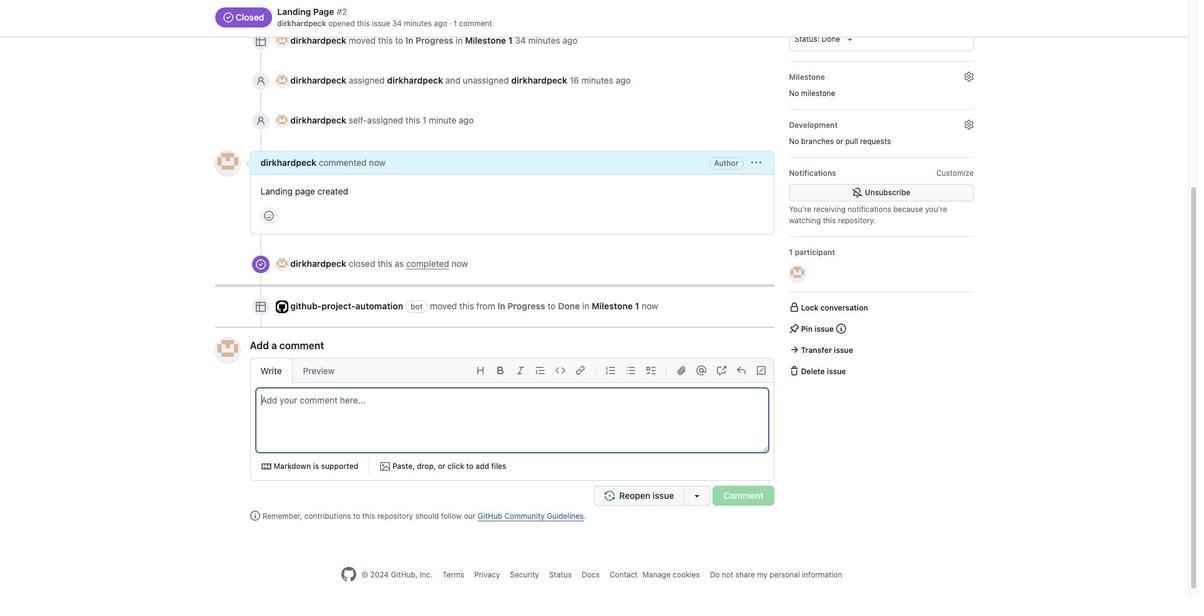 Task type: locate. For each thing, give the bounding box(es) containing it.
@dirkhardpeck image
[[276, 0, 288, 8], [215, 151, 240, 176], [276, 259, 288, 271]]

homepage image
[[342, 567, 357, 582]]

@dirkhardpeck image
[[276, 35, 288, 48], [276, 75, 288, 88], [276, 115, 288, 127], [789, 266, 805, 282], [215, 338, 240, 363]]

gear image
[[964, 120, 974, 130]]

2 vertical spatial @dirkhardpeck image
[[276, 259, 288, 271]]

markdown image
[[261, 462, 271, 472]]

issue closed image
[[256, 260, 266, 270]]

triangle down image
[[845, 34, 855, 44]]

@github project automation image
[[276, 301, 288, 313]]

arrow right image
[[789, 345, 799, 355]]

1 table image from the top
[[256, 0, 266, 6]]

2 table image from the top
[[256, 36, 266, 46]]

1 vertical spatial table image
[[256, 36, 266, 46]]

table image
[[256, 0, 266, 6], [256, 36, 266, 46], [256, 302, 266, 312]]

show options image
[[751, 158, 761, 168]]

tab panel
[[251, 388, 774, 481]]

@dirkhardpeck image for person image
[[276, 115, 288, 127]]

0 vertical spatial table image
[[256, 0, 266, 6]]

lock image
[[789, 303, 799, 313]]

person image
[[256, 76, 266, 86]]

image image
[[380, 462, 390, 472]]

0 vertical spatial @dirkhardpeck image
[[276, 0, 288, 8]]

1 vertical spatial @dirkhardpeck image
[[215, 151, 240, 176]]

2 vertical spatial table image
[[256, 302, 266, 312]]

add or remove reactions image
[[264, 211, 274, 221]]

@dirkhardpeck image for second the table image from the bottom
[[276, 35, 288, 48]]

  text field
[[256, 389, 768, 452]]

trash image
[[789, 366, 799, 376]]

gear image
[[964, 72, 974, 82]]

bell slash image
[[852, 188, 862, 198]]



Task type: describe. For each thing, give the bounding box(es) containing it.
info image
[[250, 511, 260, 521]]

pin image
[[789, 324, 799, 334]]

link issues element
[[789, 117, 974, 147]]

issue reopened image
[[604, 491, 614, 501]]

add a comment tab list
[[250, 358, 345, 383]]

3 table image from the top
[[256, 302, 266, 312]]

person image
[[256, 116, 266, 126]]

add or remove reactions element
[[261, 208, 277, 224]]

status: closed image
[[223, 12, 233, 22]]

up to 3 issues can be pinned and they will appear publicly at the top of the issues page image
[[836, 324, 846, 334]]

@dirkhardpeck image for person icon
[[276, 75, 288, 88]]

up to 3 issues can be pinned and they will appear publicly at the top of the issues page element
[[836, 324, 846, 334]]



Task type: vqa. For each thing, say whether or not it's contained in the screenshot.
fast
no



